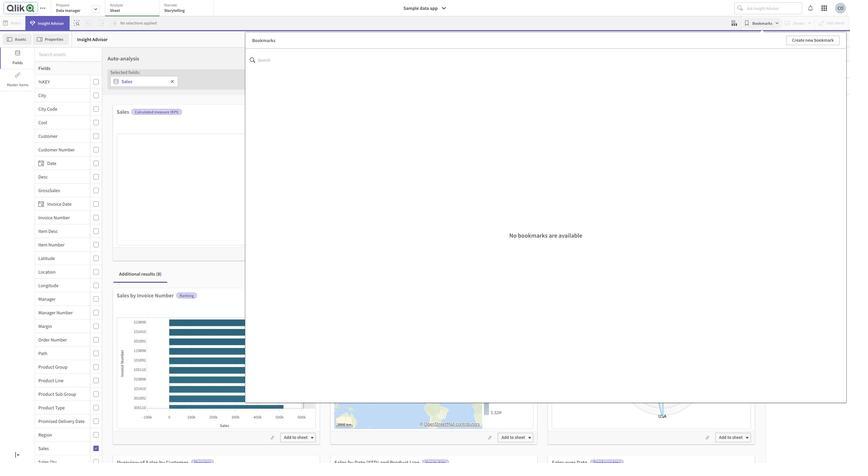 Task type: vqa. For each thing, say whether or not it's contained in the screenshot.
YOUR DATA link
no



Task type: describe. For each thing, give the bounding box(es) containing it.
location
[[38, 269, 56, 275]]

by
[[130, 292, 136, 299]]

to for 3rd add to sheet "button" from the right
[[293, 435, 297, 441]]

group inside menu item
[[55, 364, 68, 370]]

sheet for 2nd add to sheet "button" from the right
[[515, 435, 526, 441]]

tab list inside no bookmarks are available application
[[51, 0, 216, 17]]

cost
[[38, 119, 47, 126]]

advisor inside insight advisor dropdown button
[[51, 21, 64, 26]]

date button
[[35, 160, 89, 166]]

latitude button
[[35, 255, 89, 261]]

date inside the invoice date menu item
[[62, 201, 72, 207]]

0 horizontal spatial bookmarks
[[252, 37, 276, 43]]

customer number button
[[35, 147, 89, 153]]

bookmarks
[[518, 232, 548, 240]]

smart search image
[[74, 20, 80, 26]]

no bookmarks are available
[[510, 232, 583, 240]]

item for item desc
[[38, 228, 47, 234]]

desc menu item
[[35, 170, 102, 184]]

sample data app
[[404, 5, 438, 11]]

no selections applied
[[120, 20, 157, 25]]

sales down selected fields:
[[122, 78, 132, 85]]

sales left by on the left of the page
[[117, 292, 129, 299]]

app
[[430, 5, 438, 11]]

region
[[38, 432, 52, 438]]

properties
[[45, 37, 63, 42]]

1 horizontal spatial insight advisor
[[77, 36, 108, 42]]

invoice number
[[38, 215, 70, 221]]

longitude menu item
[[35, 279, 102, 292]]

invoice number button
[[35, 215, 89, 221]]

learned recommendations image
[[840, 83, 851, 89]]

region menu item
[[35, 428, 102, 442]]

no for no bookmarks are available
[[510, 232, 517, 240]]

promised delivery date
[[38, 418, 85, 424]]

longitude button
[[35, 282, 89, 289]]

sales left calculated
[[117, 108, 129, 115]]

co button
[[836, 3, 847, 14]]

analysis
[[120, 55, 139, 62]]

3 add to sheet button from the left
[[716, 433, 752, 443]]

contributors
[[456, 422, 480, 427]]

item number menu item
[[35, 238, 102, 252]]

add for 3rd add to sheet "button" from the right
[[284, 435, 292, 441]]

available
[[559, 232, 583, 240]]

customer number menu item
[[35, 143, 102, 157]]

data
[[56, 8, 64, 13]]

product for product type
[[38, 405, 54, 411]]

bookmarks button
[[744, 18, 781, 29]]

additional results (8) button
[[114, 266, 167, 283]]

location button
[[35, 269, 89, 275]]

1 horizontal spatial advisor
[[92, 36, 108, 42]]

sheet for 3rd add to sheet "button"
[[733, 435, 743, 441]]

product group button
[[35, 364, 89, 370]]

region button
[[35, 432, 89, 438]]

no bookmarks are available application
[[0, 0, 851, 463]]

latitude menu item
[[35, 252, 102, 265]]

openstreetmap contributors
[[424, 422, 480, 427]]

number for manager number
[[57, 310, 73, 316]]

item desc button
[[35, 228, 89, 234]]

margin button
[[35, 323, 89, 329]]

sales button
[[35, 445, 89, 452]]

date inside promised delivery date menu item
[[75, 418, 85, 424]]

item for item number
[[38, 242, 47, 248]]

sheet
[[110, 8, 120, 13]]

items
[[19, 82, 28, 87]]

customer button
[[35, 133, 89, 139]]

product type menu item
[[35, 401, 102, 415]]

selected
[[110, 69, 128, 75]]

create
[[793, 37, 805, 43]]

%key
[[38, 79, 50, 85]]

Search text field
[[258, 54, 845, 67]]

add for 3rd add to sheet "button"
[[720, 435, 727, 441]]

city code button
[[35, 106, 89, 112]]

to for 3rd add to sheet "button"
[[728, 435, 732, 441]]

desc inside menu item
[[38, 174, 48, 180]]

promised delivery date button
[[35, 418, 89, 424]]

calculated measure (kpi)
[[135, 109, 179, 114]]

customer menu item
[[35, 129, 102, 143]]

openstreetmap
[[424, 422, 455, 427]]

sales inside menu item
[[38, 445, 49, 452]]

margin menu item
[[35, 320, 102, 333]]

auto-
[[108, 55, 120, 62]]

invoice number menu item
[[35, 211, 102, 225]]

product type
[[38, 405, 65, 411]]

promised
[[38, 418, 57, 424]]

Ask Insight Advisor text field
[[746, 3, 803, 14]]

invoice for invoice date
[[47, 201, 61, 207]]

city code
[[38, 106, 57, 112]]

item number
[[38, 242, 65, 248]]

sample
[[404, 5, 419, 11]]

sales menu item
[[35, 442, 102, 456]]

manager for manager number
[[38, 310, 56, 316]]

number for customer number
[[59, 147, 75, 153]]

manager menu item
[[35, 292, 102, 306]]

order
[[38, 337, 50, 343]]

results
[[141, 271, 155, 277]]

hidden recommendations image
[[840, 67, 851, 73]]

sub
[[55, 391, 63, 397]]

deselect field image
[[171, 79, 175, 84]]

manager button
[[35, 296, 89, 302]]

number down (8)
[[155, 292, 174, 299]]

narrate
[[164, 2, 177, 7]]

sales by invoice number
[[117, 292, 174, 299]]

product sub group button
[[35, 391, 89, 397]]

2 master items button from the left
[[1, 70, 35, 91]]

city button
[[35, 92, 89, 98]]

product sub group menu item
[[35, 388, 102, 401]]



Task type: locate. For each thing, give the bounding box(es) containing it.
2 horizontal spatial sheet
[[733, 435, 743, 441]]

product group
[[38, 364, 68, 370]]

analyze sheet
[[110, 2, 123, 13]]

city left code
[[38, 106, 46, 112]]

0 vertical spatial bookmarks
[[753, 21, 773, 26]]

longitude
[[38, 282, 59, 289]]

1 city from the top
[[38, 92, 46, 98]]

0 vertical spatial insight advisor
[[38, 21, 64, 26]]

number for item number
[[48, 242, 65, 248]]

no for no selections applied
[[120, 20, 125, 25]]

0 horizontal spatial add to sheet button
[[281, 433, 316, 443]]

create new bookmark button
[[787, 35, 840, 45]]

additional
[[119, 271, 140, 277]]

invoice up item desc on the left
[[38, 215, 53, 221]]

1 add to sheet button from the left
[[281, 433, 316, 443]]

product left sub
[[38, 391, 54, 397]]

insight
[[38, 21, 50, 26], [77, 36, 91, 42]]

2 item from the top
[[38, 242, 47, 248]]

desc down invoice number at the top left
[[48, 228, 58, 234]]

0 vertical spatial manager
[[38, 296, 56, 302]]

1 horizontal spatial date
[[62, 201, 72, 207]]

invoice date menu item
[[35, 197, 102, 211]]

insight advisor button
[[25, 16, 70, 30]]

date
[[47, 160, 56, 166], [62, 201, 72, 207], [75, 418, 85, 424]]

sales qty menu item
[[35, 456, 102, 463]]

customer
[[38, 133, 58, 139], [38, 147, 58, 153]]

number down manager button at the bottom left of the page
[[57, 310, 73, 316]]

narrate storytelling
[[164, 2, 185, 13]]

product sub group
[[38, 391, 76, 397]]

location menu item
[[35, 265, 102, 279]]

%key button
[[35, 79, 89, 85]]

4 product from the top
[[38, 405, 54, 411]]

prepare data manager
[[56, 2, 81, 13]]

0 horizontal spatial desc
[[38, 174, 48, 180]]

bookmarks inside button
[[753, 21, 773, 26]]

fields button
[[0, 48, 35, 69], [1, 48, 35, 69], [35, 61, 102, 75]]

tab list
[[51, 0, 216, 17]]

1 item from the top
[[38, 228, 47, 234]]

menu inside no bookmarks are available application
[[35, 75, 102, 463]]

selections
[[126, 20, 143, 25]]

number up path button
[[51, 337, 67, 343]]

1 vertical spatial manager
[[38, 310, 56, 316]]

2 add to sheet from the left
[[502, 435, 526, 441]]

sample data app button
[[400, 3, 451, 14]]

no
[[120, 20, 125, 25], [510, 232, 517, 240]]

path menu item
[[35, 347, 102, 360]]

item inside 'menu item'
[[38, 228, 47, 234]]

order number menu item
[[35, 333, 102, 347]]

group right sub
[[64, 391, 76, 397]]

0 horizontal spatial fields
[[12, 60, 23, 65]]

item inside menu item
[[38, 242, 47, 248]]

delivery
[[58, 418, 75, 424]]

0 horizontal spatial date
[[47, 160, 56, 166]]

item number button
[[35, 242, 89, 248]]

1 add to sheet from the left
[[284, 435, 308, 441]]

selections tool image
[[732, 20, 738, 26]]

cost menu item
[[35, 116, 102, 129]]

insight advisor down data
[[38, 21, 64, 26]]

measure
[[154, 109, 170, 114]]

product line menu item
[[35, 374, 102, 388]]

date down grosssales menu item
[[62, 201, 72, 207]]

group up product line button
[[55, 364, 68, 370]]

0 vertical spatial city
[[38, 92, 46, 98]]

product down the path
[[38, 364, 54, 370]]

3 add from the left
[[720, 435, 727, 441]]

line
[[55, 378, 64, 384]]

number for order number
[[51, 337, 67, 343]]

manager up 'margin'
[[38, 310, 56, 316]]

fields up master items
[[12, 60, 23, 65]]

sales down region
[[38, 445, 49, 452]]

1 horizontal spatial no
[[510, 232, 517, 240]]

1 horizontal spatial insight
[[77, 36, 91, 42]]

path
[[38, 350, 47, 357]]

2 add to sheet button from the left
[[498, 433, 534, 443]]

ranking
[[180, 293, 194, 298]]

item desc menu item
[[35, 225, 102, 238]]

product
[[38, 364, 54, 370], [38, 378, 54, 384], [38, 391, 54, 397], [38, 405, 54, 411]]

1 vertical spatial city
[[38, 106, 46, 112]]

item up item number
[[38, 228, 47, 234]]

2 horizontal spatial date
[[75, 418, 85, 424]]

item desc
[[38, 228, 58, 234]]

promised delivery date menu item
[[35, 415, 102, 428]]

1 horizontal spatial add to sheet button
[[498, 433, 534, 443]]

number down customer menu item
[[59, 147, 75, 153]]

1 horizontal spatial fields
[[38, 65, 50, 71]]

product line
[[38, 378, 64, 384]]

invoice date button
[[35, 201, 89, 207]]

add to sheet for 3rd add to sheet "button"
[[720, 435, 743, 441]]

2 sheet from the left
[[515, 435, 526, 441]]

0 vertical spatial desc
[[38, 174, 48, 180]]

1 product from the top
[[38, 364, 54, 370]]

1 vertical spatial invoice
[[38, 215, 53, 221]]

1 horizontal spatial sheet
[[515, 435, 526, 441]]

type
[[55, 405, 65, 411]]

product for product group
[[38, 364, 54, 370]]

city menu item
[[35, 89, 102, 102]]

invoice for invoice number
[[38, 215, 53, 221]]

insight advisor inside dropdown button
[[38, 21, 64, 26]]

1 vertical spatial item
[[38, 242, 47, 248]]

1 add from the left
[[284, 435, 292, 441]]

customer for customer
[[38, 133, 58, 139]]

1 vertical spatial insight advisor
[[77, 36, 108, 42]]

selected fields:
[[110, 69, 140, 75]]

1 vertical spatial desc
[[48, 228, 58, 234]]

2 horizontal spatial add to sheet button
[[716, 433, 752, 443]]

2 manager from the top
[[38, 310, 56, 316]]

2 vertical spatial invoice
[[137, 292, 154, 299]]

2 add from the left
[[502, 435, 510, 441]]

insight up properties button
[[38, 21, 50, 26]]

menu
[[35, 75, 102, 463]]

product line button
[[35, 378, 89, 384]]

grosssales button
[[35, 187, 89, 193]]

storytelling
[[164, 8, 185, 13]]

path button
[[35, 350, 89, 357]]

number
[[59, 147, 75, 153], [54, 215, 70, 221], [48, 242, 65, 248], [155, 292, 174, 299], [57, 310, 73, 316], [51, 337, 67, 343]]

1 vertical spatial customer
[[38, 147, 58, 153]]

insight down smart search icon at the left top
[[77, 36, 91, 42]]

2 horizontal spatial add to sheet
[[720, 435, 743, 441]]

2 city from the top
[[38, 106, 46, 112]]

invoice right by on the left of the page
[[137, 292, 154, 299]]

applied
[[144, 20, 157, 25]]

latitude
[[38, 255, 55, 261]]

0 horizontal spatial add to sheet
[[284, 435, 308, 441]]

1 vertical spatial group
[[64, 391, 76, 397]]

1 horizontal spatial desc
[[48, 228, 58, 234]]

group inside menu item
[[64, 391, 76, 397]]

(8)
[[156, 271, 162, 277]]

number down invoice date button
[[54, 215, 70, 221]]

1 master items button from the left
[[0, 70, 35, 91]]

calculated
[[135, 109, 154, 114]]

item up latitude
[[38, 242, 47, 248]]

0 vertical spatial advisor
[[51, 21, 64, 26]]

Search assets text field
[[35, 48, 102, 60]]

fields:
[[128, 69, 140, 75]]

2 horizontal spatial add
[[720, 435, 727, 441]]

1 to from the left
[[293, 435, 297, 441]]

invoice inside menu item
[[47, 201, 61, 207]]

invoice
[[47, 201, 61, 207], [38, 215, 53, 221], [137, 292, 154, 299]]

assets button
[[3, 34, 31, 45]]

fields
[[12, 60, 23, 65], [38, 65, 50, 71]]

are
[[549, 232, 558, 240]]

0 vertical spatial no
[[120, 20, 125, 25]]

3 add to sheet from the left
[[720, 435, 743, 441]]

0 vertical spatial customer
[[38, 133, 58, 139]]

desc
[[38, 174, 48, 180], [48, 228, 58, 234]]

1 vertical spatial advisor
[[92, 36, 108, 42]]

data
[[420, 5, 429, 11]]

1 horizontal spatial to
[[510, 435, 514, 441]]

product left type
[[38, 405, 54, 411]]

0 horizontal spatial insight
[[38, 21, 50, 26]]

date menu item
[[35, 157, 102, 170]]

number down item desc button
[[48, 242, 65, 248]]

product for product line
[[38, 378, 54, 384]]

prepare
[[56, 2, 69, 7]]

0 horizontal spatial to
[[293, 435, 297, 441]]

add to sheet for 2nd add to sheet "button" from the right
[[502, 435, 526, 441]]

sheet for 3rd add to sheet "button" from the right
[[297, 435, 308, 441]]

2 vertical spatial date
[[75, 418, 85, 424]]

1 manager from the top
[[38, 296, 56, 302]]

auto-analysis
[[108, 55, 139, 62]]

fields up the %key
[[38, 65, 50, 71]]

0 horizontal spatial no
[[120, 20, 125, 25]]

0 horizontal spatial sheet
[[297, 435, 308, 441]]

0 vertical spatial insight
[[38, 21, 50, 26]]

invoice up invoice number at the top left
[[47, 201, 61, 207]]

3 to from the left
[[728, 435, 732, 441]]

date inside 'date' menu item
[[47, 160, 56, 166]]

2 horizontal spatial to
[[728, 435, 732, 441]]

0 horizontal spatial advisor
[[51, 21, 64, 26]]

advisor up auto-
[[92, 36, 108, 42]]

advisor down data
[[51, 21, 64, 26]]

to for 2nd add to sheet "button" from the right
[[510, 435, 514, 441]]

no left bookmarks
[[510, 232, 517, 240]]

1 horizontal spatial add
[[502, 435, 510, 441]]

code
[[47, 106, 57, 112]]

tab list containing prepare
[[51, 0, 216, 17]]

manager for manager
[[38, 296, 56, 302]]

invoice inside menu item
[[38, 215, 53, 221]]

grosssales
[[38, 187, 60, 193]]

add to sheet for 3rd add to sheet "button" from the right
[[284, 435, 308, 441]]

menu containing %key
[[35, 75, 102, 463]]

3 sheet from the left
[[733, 435, 743, 441]]

city down the %key
[[38, 92, 46, 98]]

0 vertical spatial invoice
[[47, 201, 61, 207]]

%key menu item
[[35, 75, 102, 89]]

city
[[38, 92, 46, 98], [38, 106, 46, 112]]

product group menu item
[[35, 360, 102, 374]]

1 vertical spatial no
[[510, 232, 517, 240]]

insight advisor down smart search icon at the left top
[[77, 36, 108, 42]]

customer down cost
[[38, 133, 58, 139]]

date down customer number
[[47, 160, 56, 166]]

group
[[55, 364, 68, 370], [64, 391, 76, 397]]

add for 2nd add to sheet "button" from the right
[[502, 435, 510, 441]]

1 horizontal spatial bookmarks
[[753, 21, 773, 26]]

city for city code
[[38, 106, 46, 112]]

1 customer from the top
[[38, 133, 58, 139]]

additional results (8)
[[119, 271, 162, 277]]

0 horizontal spatial insight advisor
[[38, 21, 64, 26]]

manager number
[[38, 310, 73, 316]]

master items
[[7, 82, 28, 87]]

number for invoice number
[[54, 215, 70, 221]]

manager down longitude
[[38, 296, 56, 302]]

date right delivery
[[75, 418, 85, 424]]

item
[[38, 228, 47, 234], [38, 242, 47, 248]]

1 sheet from the left
[[297, 435, 308, 441]]

manager number button
[[35, 310, 89, 316]]

desc up grosssales
[[38, 174, 48, 180]]

customer for customer number
[[38, 147, 58, 153]]

product inside menu item
[[38, 364, 54, 370]]

order number button
[[35, 337, 89, 343]]

manager
[[65, 8, 81, 13]]

1 vertical spatial insight
[[77, 36, 91, 42]]

advisor
[[51, 21, 64, 26], [92, 36, 108, 42]]

customer up date button
[[38, 147, 58, 153]]

0 vertical spatial item
[[38, 228, 47, 234]]

1 horizontal spatial add to sheet
[[502, 435, 526, 441]]

2 to from the left
[[510, 435, 514, 441]]

1 vertical spatial date
[[62, 201, 72, 207]]

co
[[838, 5, 844, 11]]

1 vertical spatial bookmarks
[[252, 37, 276, 43]]

insight inside dropdown button
[[38, 21, 50, 26]]

order number
[[38, 337, 67, 343]]

product type button
[[35, 405, 89, 411]]

invoice date
[[47, 201, 72, 207]]

analyze
[[110, 2, 123, 7]]

desc button
[[35, 174, 89, 180]]

product for product sub group
[[38, 391, 54, 397]]

city code menu item
[[35, 102, 102, 116]]

0 vertical spatial date
[[47, 160, 56, 166]]

2 product from the top
[[38, 378, 54, 384]]

0 vertical spatial group
[[55, 364, 68, 370]]

(kpi)
[[170, 109, 179, 114]]

no left selections at left top
[[120, 20, 125, 25]]

sales
[[122, 78, 132, 85], [117, 108, 129, 115], [117, 292, 129, 299], [38, 445, 49, 452]]

manager number menu item
[[35, 306, 102, 320]]

to
[[293, 435, 297, 441], [510, 435, 514, 441], [728, 435, 732, 441]]

master items button
[[0, 70, 35, 91], [1, 70, 35, 91]]

assets
[[15, 37, 26, 42]]

master
[[7, 82, 18, 87]]

product left line
[[38, 378, 54, 384]]

2 customer from the top
[[38, 147, 58, 153]]

grosssales menu item
[[35, 184, 102, 197]]

city for city
[[38, 92, 46, 98]]

cost button
[[35, 119, 89, 126]]

3 product from the top
[[38, 391, 54, 397]]

customer number
[[38, 147, 75, 153]]

bookmark
[[815, 37, 835, 43]]

0 horizontal spatial add
[[284, 435, 292, 441]]

desc inside 'menu item'
[[48, 228, 58, 234]]



